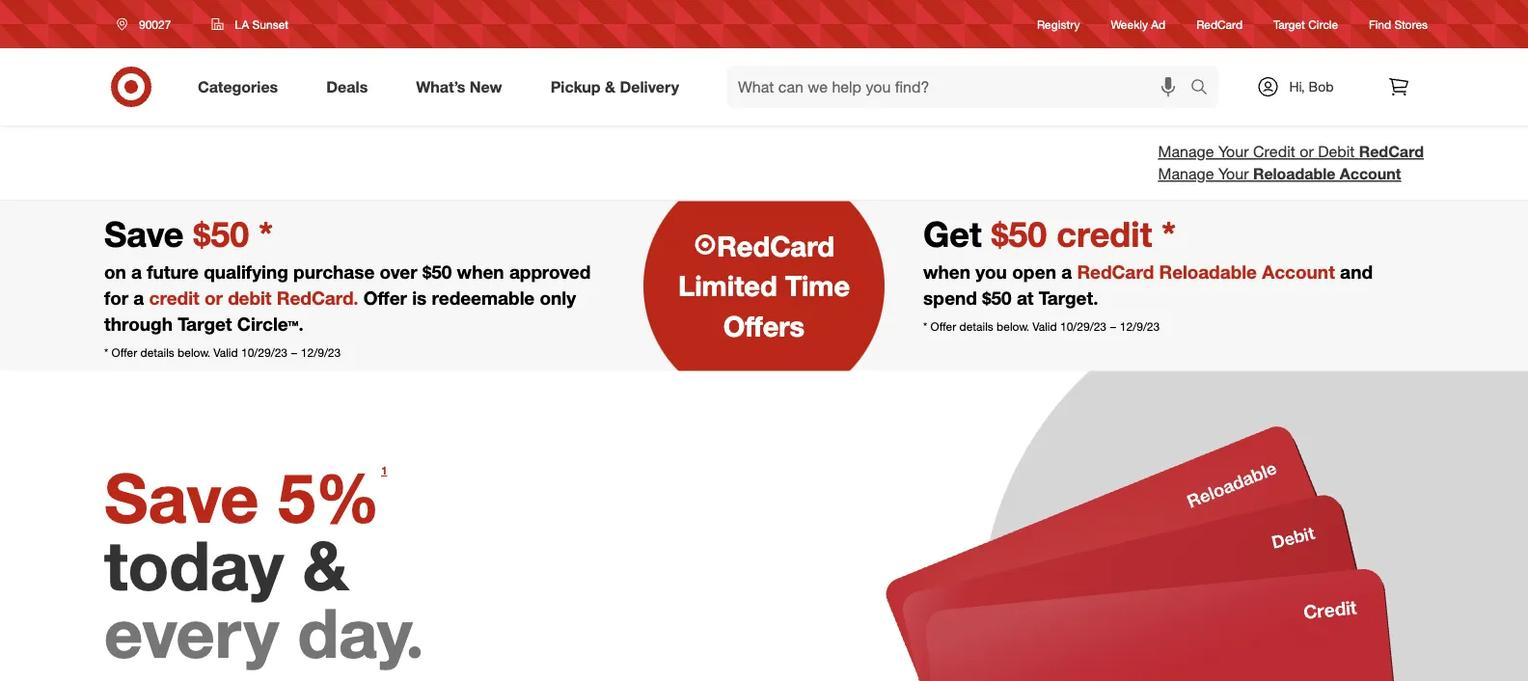 Task type: vqa. For each thing, say whether or not it's contained in the screenshot.
care within $7.99 at Baton Rouge Siegen Buy 4 get $5 Target GiftCard on beauty & personal care
no



Task type: describe. For each thing, give the bounding box(es) containing it.
target inside the offer is redeemable only through target circle™.
[[178, 313, 232, 335]]

1 horizontal spatial redcard
[[1197, 17, 1243, 31]]

account
[[1340, 164, 1401, 183]]

open
[[1012, 261, 1056, 283]]

1 manage from the top
[[1158, 142, 1214, 161]]

target.
[[1039, 287, 1098, 309]]

manage your credit or debit redcard manage your reloadable account
[[1158, 142, 1424, 183]]

10/29/23 for save
[[241, 345, 288, 360]]

details for get
[[960, 319, 994, 334]]

limited
[[678, 269, 777, 303]]

offer is redeemable only through target circle™.
[[104, 287, 576, 335]]

5%
[[278, 456, 380, 539]]

limited time offers
[[678, 269, 850, 343]]

future
[[147, 261, 199, 283]]

save for save
[[104, 212, 193, 255]]

deals
[[326, 77, 368, 96]]

2 when from the left
[[923, 261, 971, 283]]

what's new
[[416, 77, 502, 96]]

weekly ad
[[1111, 17, 1166, 31]]

categories link
[[181, 66, 302, 108]]

hi,
[[1289, 78, 1305, 95]]

or
[[1300, 142, 1314, 161]]

What can we help you find? suggestions appear below search field
[[727, 66, 1195, 108]]

la sunset button
[[199, 7, 301, 41]]

pickup
[[551, 77, 601, 96]]

for
[[104, 287, 128, 309]]

today
[[104, 524, 284, 606]]

approved
[[509, 261, 591, 283]]

you
[[976, 261, 1007, 283]]

target circle
[[1274, 17, 1338, 31]]

and spend $50 at target.
[[923, 261, 1373, 309]]

$50 inside on a future qualifying purchase over $50 when approved for a
[[423, 261, 452, 283]]

search
[[1182, 79, 1228, 98]]

categories
[[198, 77, 278, 96]]

* offer details below. valid 10/29/23 – 12/9/23 for get
[[923, 319, 1160, 334]]

below. for get
[[997, 319, 1029, 334]]

valid for save
[[214, 345, 238, 360]]

ad
[[1151, 17, 1166, 31]]

only
[[540, 287, 576, 309]]

weekly
[[1111, 17, 1148, 31]]

a up target.
[[1061, 261, 1072, 283]]

– for save
[[291, 345, 298, 360]]

90027 button
[[104, 7, 191, 41]]

every day.
[[104, 591, 424, 674]]

$50 inside and spend $50 at target.
[[982, 287, 1012, 309]]

save 5%
[[104, 456, 380, 539]]

and
[[1340, 261, 1373, 283]]

pickup & delivery
[[551, 77, 679, 96]]

today &
[[104, 524, 349, 606]]

debit
[[1318, 142, 1355, 161]]

& for today
[[302, 524, 349, 606]]

circle™.
[[237, 313, 304, 335]]

spend
[[923, 287, 977, 309]]

deals link
[[310, 66, 392, 108]]

get
[[923, 212, 992, 255]]

weekly ad link
[[1111, 16, 1166, 32]]

registry
[[1037, 17, 1080, 31]]

a right on
[[131, 261, 142, 283]]

bob
[[1309, 78, 1334, 95]]

* link down spend
[[923, 319, 927, 334]]

details for save
[[140, 345, 174, 360]]

at
[[1017, 287, 1034, 309]]

sunset
[[252, 17, 288, 31]]



Task type: locate. For each thing, give the bounding box(es) containing it.
1 your from the top
[[1218, 142, 1249, 161]]

a
[[131, 261, 142, 283], [1061, 261, 1072, 283], [133, 287, 144, 309]]

1 vertical spatial 12/9/23
[[301, 345, 341, 360]]

is
[[412, 287, 427, 309]]

when you open a
[[923, 261, 1077, 283]]

over
[[380, 261, 417, 283]]

$50 up is
[[423, 261, 452, 283]]

0 vertical spatial your
[[1218, 142, 1249, 161]]

12/9/23 down and spend $50 at target.
[[1120, 319, 1160, 334]]

through
[[104, 313, 173, 335]]

–
[[1110, 319, 1117, 334], [291, 345, 298, 360]]

on a future qualifying purchase over $50 when approved for a
[[104, 261, 591, 309]]

– down circle™.
[[291, 345, 298, 360]]

1 link
[[378, 463, 390, 485]]

0 vertical spatial –
[[1110, 319, 1117, 334]]

circle
[[1308, 17, 1338, 31]]

la sunset
[[235, 17, 288, 31]]

– for get
[[1110, 319, 1117, 334]]

offer for save
[[112, 345, 137, 360]]

offer inside the offer is redeemable only through target circle™.
[[364, 287, 407, 309]]

* down through
[[104, 345, 108, 360]]

delivery
[[620, 77, 679, 96]]

redcard up account
[[1359, 142, 1424, 161]]

1 horizontal spatial offer
[[364, 287, 407, 309]]

purchase
[[293, 261, 375, 283]]

offer down through
[[112, 345, 137, 360]]

new
[[470, 77, 502, 96]]

0 vertical spatial &
[[605, 77, 616, 96]]

target circle link
[[1274, 16, 1338, 32]]

1
[[381, 464, 387, 478]]

below. down future
[[178, 345, 210, 360]]

1 vertical spatial target
[[178, 313, 232, 335]]

redcard right ad
[[1197, 17, 1243, 31]]

below. for save
[[178, 345, 210, 360]]

0 horizontal spatial offer
[[112, 345, 137, 360]]

2 horizontal spatial redcard
[[1359, 142, 1424, 161]]

your
[[1218, 142, 1249, 161], [1218, 164, 1249, 183]]

stores
[[1395, 17, 1428, 31]]

search button
[[1182, 66, 1228, 112]]

0 vertical spatial details
[[960, 319, 994, 334]]

target down future
[[178, 313, 232, 335]]

1 vertical spatial offer
[[931, 319, 956, 334]]

la
[[235, 17, 249, 31]]

&
[[605, 77, 616, 96], [302, 524, 349, 606]]

1 vertical spatial details
[[140, 345, 174, 360]]

your left credit
[[1218, 142, 1249, 161]]

1 vertical spatial &
[[302, 524, 349, 606]]

redeemable
[[432, 287, 535, 309]]

0 vertical spatial redcard
[[1197, 17, 1243, 31]]

12/9/23 for get
[[1120, 319, 1160, 334]]

1 horizontal spatial details
[[960, 319, 994, 334]]

12/9/23 for save
[[301, 345, 341, 360]]

1 horizontal spatial target
[[1274, 17, 1305, 31]]

0 vertical spatial 12/9/23
[[1120, 319, 1160, 334]]

1 vertical spatial redcard
[[1359, 142, 1424, 161]]

1 vertical spatial your
[[1218, 164, 1249, 183]]

2 horizontal spatial offer
[[931, 319, 956, 334]]

* offer details below. valid 10/29/23 – 12/9/23 down circle™.
[[104, 345, 341, 360]]

10/29/23 down target.
[[1060, 319, 1107, 334]]

0 horizontal spatial redcard
[[717, 229, 835, 263]]

1 horizontal spatial valid
[[1033, 319, 1057, 334]]

redcard up time
[[717, 229, 835, 263]]

$50 down when you open a at the top
[[982, 287, 1012, 309]]

0 vertical spatial manage
[[1158, 142, 1214, 161]]

offer down spend
[[931, 319, 956, 334]]

0 horizontal spatial target
[[178, 313, 232, 335]]

details down spend
[[960, 319, 994, 334]]

* offer details below. valid 10/29/23 – 12/9/23
[[923, 319, 1160, 334], [104, 345, 341, 360]]

0 vertical spatial save
[[104, 212, 193, 255]]

time
[[785, 269, 850, 303]]

valid for get
[[1033, 319, 1057, 334]]

1 vertical spatial $50
[[982, 287, 1012, 309]]

hi, bob
[[1289, 78, 1334, 95]]

redcard inside manage your credit or debit redcard manage your reloadable account
[[1359, 142, 1424, 161]]

redcards image
[[869, 424, 1424, 681]]

1 horizontal spatial * offer details below. valid 10/29/23 – 12/9/23
[[923, 319, 1160, 334]]

below.
[[997, 319, 1029, 334], [178, 345, 210, 360]]

2 your from the top
[[1218, 164, 1249, 183]]

* link up and spend $50 at target.
[[1162, 212, 1176, 255]]

valid down at
[[1033, 319, 1057, 334]]

redcard
[[1197, 17, 1243, 31], [1359, 142, 1424, 161], [717, 229, 835, 263]]

0 horizontal spatial 12/9/23
[[301, 345, 341, 360]]

qualifying
[[204, 261, 288, 283]]

12/9/23
[[1120, 319, 1160, 334], [301, 345, 341, 360]]

0 horizontal spatial details
[[140, 345, 174, 360]]

reloadable
[[1253, 164, 1336, 183]]

* up qualifying at top
[[259, 212, 273, 255]]

& for pickup
[[605, 77, 616, 96]]

* up and spend $50 at target.
[[1162, 212, 1176, 255]]

0 horizontal spatial valid
[[214, 345, 238, 360]]

0 vertical spatial offer
[[364, 287, 407, 309]]

* down spend
[[923, 319, 927, 334]]

0 horizontal spatial –
[[291, 345, 298, 360]]

0 horizontal spatial * offer details below. valid 10/29/23 – 12/9/23
[[104, 345, 341, 360]]

below. down at
[[997, 319, 1029, 334]]

10/29/23 for get
[[1060, 319, 1107, 334]]

your left reloadable
[[1218, 164, 1249, 183]]

* link up qualifying at top
[[259, 212, 273, 255]]

0 horizontal spatial 10/29/23
[[241, 345, 288, 360]]

pickup & delivery link
[[534, 66, 703, 108]]

what's new link
[[400, 66, 526, 108]]

1 save from the top
[[104, 212, 193, 255]]

0 vertical spatial * offer details below. valid 10/29/23 – 12/9/23
[[923, 319, 1160, 334]]

a right for
[[133, 287, 144, 309]]

10/29/23
[[1060, 319, 1107, 334], [241, 345, 288, 360]]

1 horizontal spatial below.
[[997, 319, 1029, 334]]

0 vertical spatial below.
[[997, 319, 1029, 334]]

valid
[[1033, 319, 1057, 334], [214, 345, 238, 360]]

on
[[104, 261, 126, 283]]

1 vertical spatial save
[[104, 456, 259, 539]]

details down through
[[140, 345, 174, 360]]

credit
[[1253, 142, 1296, 161]]

offer down over
[[364, 287, 407, 309]]

redcard link
[[1197, 16, 1243, 32]]

save
[[104, 212, 193, 255], [104, 456, 259, 539]]

0 vertical spatial target
[[1274, 17, 1305, 31]]

every
[[104, 591, 279, 674]]

2 vertical spatial redcard
[[717, 229, 835, 263]]

10/29/23 down circle™.
[[241, 345, 288, 360]]

when inside on a future qualifying purchase over $50 when approved for a
[[457, 261, 504, 283]]

when
[[457, 261, 504, 283], [923, 261, 971, 283]]

90027
[[139, 17, 171, 31]]

* offer details below. valid 10/29/23 – 12/9/23 for save
[[104, 345, 341, 360]]

1 when from the left
[[457, 261, 504, 283]]

what's
[[416, 77, 465, 96]]

when up spend
[[923, 261, 971, 283]]

details
[[960, 319, 994, 334], [140, 345, 174, 360]]

1 horizontal spatial when
[[923, 261, 971, 283]]

* link down through
[[104, 345, 108, 360]]

1 vertical spatial valid
[[214, 345, 238, 360]]

offers
[[723, 309, 805, 343]]

0 vertical spatial valid
[[1033, 319, 1057, 334]]

1 horizontal spatial $50
[[982, 287, 1012, 309]]

target
[[1274, 17, 1305, 31], [178, 313, 232, 335]]

2 manage from the top
[[1158, 164, 1214, 183]]

0 horizontal spatial &
[[302, 524, 349, 606]]

find stores link
[[1369, 16, 1428, 32]]

* offer details below. valid 10/29/23 – 12/9/23 down at
[[923, 319, 1160, 334]]

$50
[[423, 261, 452, 283], [982, 287, 1012, 309]]

2 save from the top
[[104, 456, 259, 539]]

offer for get
[[931, 319, 956, 334]]

1 horizontal spatial –
[[1110, 319, 1117, 334]]

1 vertical spatial 10/29/23
[[241, 345, 288, 360]]

*
[[259, 212, 273, 255], [1162, 212, 1176, 255], [923, 319, 927, 334], [104, 345, 108, 360]]

find
[[1369, 17, 1391, 31]]

registry link
[[1037, 16, 1080, 32]]

manage
[[1158, 142, 1214, 161], [1158, 164, 1214, 183]]

2 vertical spatial offer
[[112, 345, 137, 360]]

0 vertical spatial 10/29/23
[[1060, 319, 1107, 334]]

day.
[[298, 591, 424, 674]]

1 horizontal spatial 12/9/23
[[1120, 319, 1160, 334]]

1 vertical spatial –
[[291, 345, 298, 360]]

valid down circle™.
[[214, 345, 238, 360]]

offer
[[364, 287, 407, 309], [931, 319, 956, 334], [112, 345, 137, 360]]

target left circle at the right of the page
[[1274, 17, 1305, 31]]

1 horizontal spatial 10/29/23
[[1060, 319, 1107, 334]]

when up redeemable
[[457, 261, 504, 283]]

12/9/23 down the offer is redeemable only through target circle™.
[[301, 345, 341, 360]]

– down and spend $50 at target.
[[1110, 319, 1117, 334]]

0 vertical spatial $50
[[423, 261, 452, 283]]

0 horizontal spatial below.
[[178, 345, 210, 360]]

1 vertical spatial * offer details below. valid 10/29/23 – 12/9/23
[[104, 345, 341, 360]]

save for save 5%
[[104, 456, 259, 539]]

0 horizontal spatial $50
[[423, 261, 452, 283]]

find stores
[[1369, 17, 1428, 31]]

1 horizontal spatial &
[[605, 77, 616, 96]]

* link
[[259, 212, 273, 255], [1162, 212, 1176, 255], [923, 319, 927, 334], [104, 345, 108, 360]]

1 vertical spatial manage
[[1158, 164, 1214, 183]]

1 vertical spatial below.
[[178, 345, 210, 360]]

0 horizontal spatial when
[[457, 261, 504, 283]]



